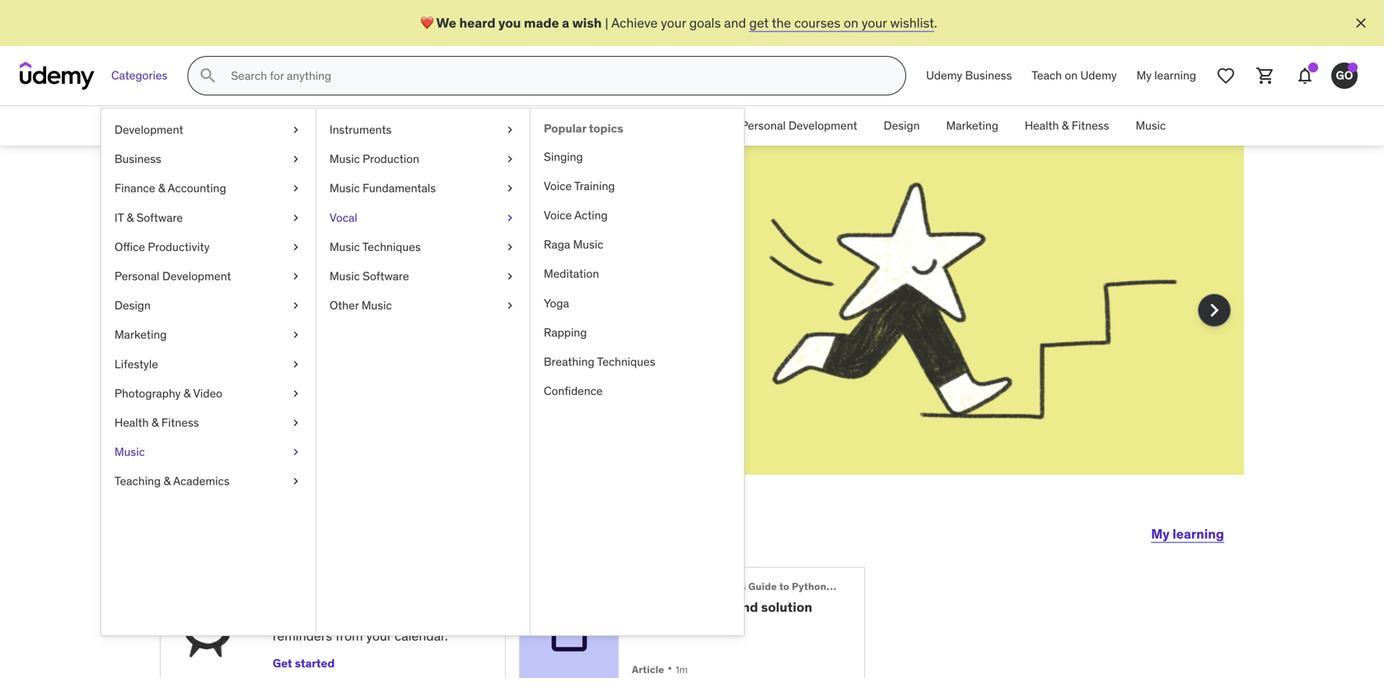 Task type: describe. For each thing, give the bounding box(es) containing it.
xsmall image for music software
[[503, 269, 517, 285]]

music production
[[330, 152, 419, 167]]

go
[[1336, 68, 1353, 83]]

python
[[792, 581, 827, 594]]

music production link
[[316, 145, 530, 174]]

a
[[273, 610, 281, 627]]

voice for voice training
[[544, 179, 572, 194]]

time
[[335, 585, 363, 602]]

lifestyle link
[[101, 350, 316, 379]]

teaching & academics link
[[101, 467, 316, 497]]

|
[[605, 14, 609, 31]]

academics
[[173, 474, 230, 489]]

rapping
[[544, 325, 587, 340]]

popular
[[544, 121, 586, 136]]

xsmall image for teaching & academics
[[289, 474, 302, 490]]

fitness for the rightmost health & fitness link
[[1072, 118, 1110, 133]]

1 vertical spatial health & fitness link
[[101, 409, 316, 438]]

get inside button
[[273, 657, 292, 672]]

courses
[[794, 14, 841, 31]]

confidence
[[544, 384, 603, 399]]

0 vertical spatial and
[[724, 14, 746, 31]]

meditation link
[[531, 260, 744, 289]]

heard
[[459, 14, 496, 31]]

teaching
[[115, 474, 161, 489]]

singing link
[[531, 142, 744, 172]]

learning for the bottom my learning link
[[1173, 526, 1225, 543]]

music software
[[330, 269, 409, 284]]

music fundamentals
[[330, 181, 436, 196]]

get started
[[273, 657, 335, 672]]

photography
[[115, 386, 181, 401]]

music fundamentals link
[[316, 174, 530, 203]]

every day a little closer learning helps you reach your goals. keep learning and reap the rewards.
[[219, 218, 517, 343]]

carousel element
[[140, 146, 1244, 515]]

keep learning link
[[436, 308, 517, 325]]

voice training link
[[531, 172, 744, 201]]

health & fitness for health & fitness link to the bottom
[[115, 416, 199, 431]]

vocal
[[330, 210, 357, 225]]

music software link
[[316, 262, 530, 291]]

music techniques link
[[316, 233, 530, 262]]

schedule time to learn a little each day adds up. get reminders from your calendar.
[[273, 585, 448, 645]]

photography & video link
[[101, 379, 316, 409]]

each
[[314, 610, 342, 627]]

next image
[[1201, 297, 1228, 324]]

11. homework and solution link
[[632, 599, 838, 616]]

and inside every day a little closer learning helps you reach your goals. keep learning and reap the rewards.
[[219, 326, 241, 343]]

finance for health & fitness
[[387, 118, 427, 133]]

voice acting
[[544, 208, 608, 223]]

finance & accounting link for health & fitness
[[373, 106, 511, 146]]

training
[[574, 179, 615, 194]]

to inside the ultimate beginners guide to python programming 11. homework and solution
[[779, 581, 790, 594]]

goals
[[689, 14, 721, 31]]

categories
[[111, 68, 168, 83]]

breathing techniques link
[[531, 348, 744, 377]]

voice acting link
[[531, 201, 744, 230]]

xsmall image for marketing
[[289, 327, 302, 343]]

breathing techniques
[[544, 355, 656, 370]]

reach
[[333, 308, 366, 325]]

xsmall image for design
[[289, 298, 302, 314]]

xsmall image for music
[[289, 445, 302, 461]]

the inside every day a little closer learning helps you reach your goals. keep learning and reap the rewards.
[[274, 326, 293, 343]]

popular topics
[[544, 121, 623, 136]]

guide
[[749, 581, 777, 594]]

development for lifestyle
[[162, 269, 231, 284]]

the ultimate beginners guide to python programming 11. homework and solution
[[632, 581, 896, 616]]

design for health & fitness
[[884, 118, 920, 133]]

instruments
[[330, 122, 392, 137]]

office productivity link for lifestyle
[[101, 233, 316, 262]]

go link
[[1325, 56, 1365, 96]]

teach on udemy link
[[1022, 56, 1127, 96]]

categories button
[[101, 56, 177, 96]]

closer
[[219, 259, 319, 302]]

1 vertical spatial music link
[[101, 438, 316, 467]]

design link for lifestyle
[[101, 291, 316, 321]]

shopping cart with 0 items image
[[1256, 66, 1276, 86]]

wishlist image
[[1216, 66, 1236, 86]]

yoga link
[[531, 289, 744, 318]]

meditation
[[544, 267, 599, 282]]

1 horizontal spatial the
[[772, 14, 791, 31]]

rapping link
[[531, 318, 744, 348]]

1 horizontal spatial music link
[[1123, 106, 1179, 146]]

my learning for topmost my learning link
[[1137, 68, 1196, 83]]

office for lifestyle
[[115, 240, 145, 255]]

learning inside every day a little closer learning helps you reach your goals. keep learning and reap the rewards.
[[470, 308, 517, 325]]

little inside "schedule time to learn a little each day adds up. get reminders from your calendar."
[[284, 610, 310, 627]]

xsmall image for development
[[289, 122, 302, 138]]

from
[[335, 628, 363, 645]]

0 vertical spatial my learning link
[[1127, 56, 1206, 96]]

1 vertical spatial my
[[1151, 526, 1170, 543]]

xsmall image for office productivity
[[289, 239, 302, 255]]

submit search image
[[198, 66, 218, 86]]

let's start learning, gary
[[160, 514, 487, 548]]

❤️   we heard you made a wish | achieve your goals and get the courses on your wishlist .
[[420, 14, 938, 31]]

0 vertical spatial you
[[499, 14, 521, 31]]

teach
[[1032, 68, 1062, 83]]

wish
[[572, 14, 602, 31]]

finance & accounting link for lifestyle
[[101, 174, 316, 203]]

achieve
[[611, 14, 658, 31]]

0 vertical spatial my
[[1137, 68, 1152, 83]]

learning
[[219, 308, 271, 325]]

design for lifestyle
[[115, 298, 151, 313]]

gary
[[421, 514, 487, 548]]

to inside "schedule time to learn a little each day adds up. get reminders from your calendar."
[[366, 585, 379, 602]]

xsmall image for it & software
[[289, 210, 302, 226]]

•
[[668, 661, 672, 678]]

1 unread notification image
[[1309, 63, 1318, 73]]

photography & video
[[115, 386, 222, 401]]

1 horizontal spatial health & fitness link
[[1012, 106, 1123, 146]]

made
[[524, 14, 559, 31]]

confidence link
[[531, 377, 744, 406]]

personal development for health & fitness
[[741, 118, 858, 133]]

raga music
[[544, 237, 604, 252]]

business link for health & fitness
[[300, 106, 373, 146]]

calendar.
[[395, 628, 448, 645]]

xsmall image for instruments
[[503, 122, 517, 138]]

accounting for lifestyle
[[168, 181, 226, 196]]

day inside every day a little closer learning helps you reach your goals. keep learning and reap the rewards.
[[323, 218, 382, 260]]

marketing link for lifestyle
[[101, 321, 316, 350]]

other
[[330, 298, 359, 313]]

voice training
[[544, 179, 615, 194]]

production
[[363, 152, 419, 167]]

up.
[[401, 610, 419, 627]]

teaching & academics
[[115, 474, 230, 489]]

and inside the ultimate beginners guide to python programming 11. homework and solution
[[735, 599, 758, 616]]

the
[[632, 581, 650, 594]]

personal development for lifestyle
[[115, 269, 231, 284]]



Task type: vqa. For each thing, say whether or not it's contained in the screenshot.
"(PMP)"
no



Task type: locate. For each thing, give the bounding box(es) containing it.
1 vertical spatial voice
[[544, 208, 572, 223]]

1 horizontal spatial on
[[1065, 68, 1078, 83]]

development link
[[101, 115, 316, 145]]

0 vertical spatial personal
[[741, 118, 786, 133]]

1 horizontal spatial it & software
[[525, 118, 593, 133]]

0 vertical spatial software
[[547, 118, 593, 133]]

voice for voice acting
[[544, 208, 572, 223]]

music link
[[1123, 106, 1179, 146], [101, 438, 316, 467]]

it & software for lifestyle
[[115, 210, 183, 225]]

1 vertical spatial it & software link
[[101, 203, 316, 233]]

adds
[[369, 610, 398, 627]]

get up calendar.
[[422, 610, 444, 627]]

a up music software link
[[389, 218, 408, 260]]

2 horizontal spatial business
[[965, 68, 1012, 83]]

finance & accounting down development link
[[115, 181, 226, 196]]

it for health & fitness
[[525, 118, 534, 133]]

0 vertical spatial personal development link
[[728, 106, 871, 146]]

it for lifestyle
[[115, 210, 124, 225]]

little inside every day a little closer learning helps you reach your goals. keep learning and reap the rewards.
[[415, 218, 495, 260]]

the down helps at the left top of the page
[[274, 326, 293, 343]]

the right 'get'
[[772, 14, 791, 31]]

accounting for health & fitness
[[440, 118, 498, 133]]

to right 'time' at the left bottom
[[366, 585, 379, 602]]

wishlist
[[890, 14, 934, 31]]

xsmall image left raga
[[503, 239, 517, 255]]

❤️
[[420, 14, 434, 31]]

Search for anything text field
[[228, 62, 886, 90]]

health down photography
[[115, 416, 149, 431]]

1 horizontal spatial office productivity link
[[606, 106, 728, 146]]

finance & accounting link
[[373, 106, 511, 146], [101, 174, 316, 203]]

1 vertical spatial fitness
[[161, 416, 199, 431]]

1 vertical spatial personal development link
[[101, 262, 316, 291]]

0 horizontal spatial design
[[115, 298, 151, 313]]

started
[[295, 657, 335, 672]]

acting
[[574, 208, 608, 223]]

marketing for health & fitness
[[946, 118, 999, 133]]

start
[[227, 514, 291, 548]]

xsmall image left popular
[[503, 122, 517, 138]]

your left goals
[[661, 14, 686, 31]]

0 horizontal spatial marketing link
[[101, 321, 316, 350]]

xsmall image inside 'design' link
[[289, 298, 302, 314]]

health & fitness down photography
[[115, 416, 199, 431]]

udemy business link
[[916, 56, 1022, 96]]

0 vertical spatial a
[[562, 14, 569, 31]]

your right reach
[[369, 308, 395, 325]]

1 vertical spatial get
[[273, 657, 292, 672]]

other music
[[330, 298, 392, 313]]

xsmall image inside development link
[[289, 122, 302, 138]]

little
[[415, 218, 495, 260], [284, 610, 310, 627]]

xsmall image inside personal development "link"
[[289, 269, 302, 285]]

video
[[193, 386, 222, 401]]

and left 'get'
[[724, 14, 746, 31]]

little up "reminders"
[[284, 610, 310, 627]]

marketing down udemy business link
[[946, 118, 999, 133]]

xsmall image for photography & video
[[289, 386, 302, 402]]

fitness for health & fitness link to the bottom
[[161, 416, 199, 431]]

0 vertical spatial it
[[525, 118, 534, 133]]

xsmall image for vocal
[[503, 210, 517, 226]]

0 horizontal spatial techniques
[[362, 240, 421, 255]]

office productivity for lifestyle
[[115, 240, 210, 255]]

personal development link
[[728, 106, 871, 146], [101, 262, 316, 291]]

xsmall image inside lifestyle link
[[289, 357, 302, 373]]

xsmall image for business
[[289, 151, 302, 167]]

0 horizontal spatial finance
[[115, 181, 155, 196]]

xsmall image up closer
[[289, 239, 302, 255]]

you left made
[[499, 14, 521, 31]]

health & fitness link
[[1012, 106, 1123, 146], [101, 409, 316, 438]]

helps
[[274, 308, 306, 325]]

raga music link
[[531, 230, 744, 260]]

personal for health & fitness
[[741, 118, 786, 133]]

health
[[1025, 118, 1059, 133], [115, 416, 149, 431]]

0 vertical spatial health
[[1025, 118, 1059, 133]]

day up music software
[[323, 218, 382, 260]]

raga
[[544, 237, 570, 252]]

1 vertical spatial finance & accounting link
[[101, 174, 316, 203]]

health & fitness for the rightmost health & fitness link
[[1025, 118, 1110, 133]]

fitness down the 'teach on udemy' link
[[1072, 118, 1110, 133]]

udemy down .
[[926, 68, 963, 83]]

xsmall image for lifestyle
[[289, 357, 302, 373]]

yoga
[[544, 296, 569, 311]]

xsmall image inside 'vocal' link
[[503, 210, 517, 226]]

learn
[[382, 585, 414, 602]]

learning
[[1155, 68, 1196, 83], [470, 308, 517, 325], [1173, 526, 1225, 543]]

health for the rightmost health & fitness link
[[1025, 118, 1059, 133]]

xsmall image for other music
[[503, 298, 517, 314]]

office productivity
[[619, 118, 715, 133], [115, 240, 210, 255]]

1 vertical spatial design link
[[101, 291, 316, 321]]

1 vertical spatial it & software
[[115, 210, 183, 225]]

personal
[[741, 118, 786, 133], [115, 269, 160, 284]]

1 vertical spatial it
[[115, 210, 124, 225]]

0 vertical spatial office productivity
[[619, 118, 715, 133]]

keep
[[436, 308, 466, 325]]

0 vertical spatial fitness
[[1072, 118, 1110, 133]]

1 vertical spatial a
[[389, 218, 408, 260]]

marketing link for health & fitness
[[933, 106, 1012, 146]]

2 udemy from the left
[[1081, 68, 1117, 83]]

1 horizontal spatial personal development link
[[728, 106, 871, 146]]

ultimate
[[652, 581, 694, 594]]

music inside vocal element
[[573, 237, 604, 252]]

finance & accounting
[[387, 118, 498, 133], [115, 181, 226, 196]]

your left wishlist at right top
[[862, 14, 887, 31]]

you inside every day a little closer learning helps you reach your goals. keep learning and reap the rewards.
[[309, 308, 330, 325]]

xsmall image inside music techniques link
[[503, 239, 517, 255]]

business for health & fitness
[[313, 118, 360, 133]]

fitness down "photography & video"
[[161, 416, 199, 431]]

xsmall image for health & fitness
[[289, 415, 302, 431]]

1 vertical spatial little
[[284, 610, 310, 627]]

xsmall image left instruments
[[289, 122, 302, 138]]

xsmall image inside music software link
[[503, 269, 517, 285]]

health down teach
[[1025, 118, 1059, 133]]

1 vertical spatial my learning link
[[1151, 515, 1225, 555]]

1 vertical spatial and
[[219, 326, 241, 343]]

udemy right teach
[[1081, 68, 1117, 83]]

software for lifestyle
[[136, 210, 183, 225]]

voice inside voice training link
[[544, 179, 572, 194]]

personal development link for health & fitness
[[728, 106, 871, 146]]

techniques for music techniques
[[362, 240, 421, 255]]

day inside "schedule time to learn a little each day adds up. get reminders from your calendar."
[[345, 610, 366, 627]]

0 horizontal spatial it & software link
[[101, 203, 316, 233]]

0 horizontal spatial a
[[389, 218, 408, 260]]

1 horizontal spatial little
[[415, 218, 495, 260]]

1m
[[676, 664, 688, 677]]

fitness
[[1072, 118, 1110, 133], [161, 416, 199, 431]]

accounting down development link
[[168, 181, 226, 196]]

0 horizontal spatial office productivity link
[[101, 233, 316, 262]]

day
[[323, 218, 382, 260], [345, 610, 366, 627]]

0 horizontal spatial music link
[[101, 438, 316, 467]]

health & fitness link down video
[[101, 409, 316, 438]]

0 horizontal spatial health
[[115, 416, 149, 431]]

your down adds
[[366, 628, 392, 645]]

office productivity link up voice training link
[[606, 106, 728, 146]]

0 vertical spatial it & software
[[525, 118, 593, 133]]

0 horizontal spatial finance & accounting
[[115, 181, 226, 196]]

0 vertical spatial voice
[[544, 179, 572, 194]]

on
[[844, 14, 859, 31], [1065, 68, 1078, 83]]

xsmall image inside the photography & video link
[[289, 386, 302, 402]]

finance for lifestyle
[[115, 181, 155, 196]]

business link for lifestyle
[[101, 145, 316, 174]]

1 vertical spatial business
[[313, 118, 360, 133]]

techniques inside music techniques link
[[362, 240, 421, 255]]

a left wish
[[562, 14, 569, 31]]

1 horizontal spatial office
[[619, 118, 650, 133]]

techniques down rapping link
[[597, 355, 656, 370]]

2 vertical spatial and
[[735, 599, 758, 616]]

0 vertical spatial the
[[772, 14, 791, 31]]

finance & accounting link down development link
[[101, 174, 316, 203]]

voice up raga
[[544, 208, 572, 223]]

xsmall image for music techniques
[[503, 239, 517, 255]]

1 vertical spatial you
[[309, 308, 330, 325]]

teach on udemy
[[1032, 68, 1117, 83]]

xsmall image for music fundamentals
[[503, 181, 517, 197]]

on inside the 'teach on udemy' link
[[1065, 68, 1078, 83]]

marketing link down udemy business link
[[933, 106, 1012, 146]]

your inside "schedule time to learn a little each day adds up. get reminders from your calendar."
[[366, 628, 392, 645]]

0 vertical spatial accounting
[[440, 118, 498, 133]]

finance & accounting for health & fitness
[[387, 118, 498, 133]]

techniques
[[362, 240, 421, 255], [597, 355, 656, 370]]

music techniques
[[330, 240, 421, 255]]

techniques for breathing techniques
[[597, 355, 656, 370]]

xsmall image
[[289, 151, 302, 167], [503, 151, 517, 167], [289, 181, 302, 197], [503, 210, 517, 226], [503, 269, 517, 285], [503, 298, 517, 314], [289, 327, 302, 343], [289, 386, 302, 402], [289, 415, 302, 431], [289, 445, 302, 461], [289, 474, 302, 490]]

office productivity for health & fitness
[[619, 118, 715, 133]]

development for health & fitness
[[789, 118, 858, 133]]

topics
[[589, 121, 623, 136]]

1 horizontal spatial marketing
[[946, 118, 999, 133]]

0 horizontal spatial business
[[115, 152, 161, 167]]

1 vertical spatial techniques
[[597, 355, 656, 370]]

vocal element
[[530, 109, 744, 636]]

marketing link
[[933, 106, 1012, 146], [101, 321, 316, 350]]

voice
[[544, 179, 572, 194], [544, 208, 572, 223]]

and down guide at the bottom
[[735, 599, 758, 616]]

solution
[[761, 599, 813, 616]]

my learning link
[[1127, 56, 1206, 96], [1151, 515, 1225, 555]]

marketing
[[946, 118, 999, 133], [115, 328, 167, 343]]

my learning for the bottom my learning link
[[1151, 526, 1225, 543]]

xsmall image
[[289, 122, 302, 138], [503, 122, 517, 138], [503, 181, 517, 197], [289, 210, 302, 226], [289, 239, 302, 255], [503, 239, 517, 255], [289, 269, 302, 285], [289, 298, 302, 314], [289, 357, 302, 373]]

11.
[[632, 599, 648, 616]]

finance & accounting link up the production
[[373, 106, 511, 146]]

voice inside voice acting link
[[544, 208, 572, 223]]

1 vertical spatial software
[[136, 210, 183, 225]]

office productivity link up learning in the left of the page
[[101, 233, 316, 262]]

reap
[[244, 326, 271, 343]]

you up rewards.
[[309, 308, 330, 325]]

breathing
[[544, 355, 595, 370]]

xsmall image inside office productivity link
[[289, 239, 302, 255]]

xsmall image inside other music link
[[503, 298, 517, 314]]

xsmall image for personal development
[[289, 269, 302, 285]]

get left the started
[[273, 657, 292, 672]]

1 horizontal spatial it
[[525, 118, 534, 133]]

xsmall image inside 'music fundamentals' link
[[503, 181, 517, 197]]

0 horizontal spatial on
[[844, 14, 859, 31]]

day up from
[[345, 610, 366, 627]]

0 horizontal spatial the
[[274, 326, 293, 343]]

0 vertical spatial health & fitness link
[[1012, 106, 1123, 146]]

health & fitness down the 'teach on udemy' link
[[1025, 118, 1110, 133]]

udemy image
[[20, 62, 95, 90]]

vocal link
[[316, 203, 530, 233]]

2 voice from the top
[[544, 208, 572, 223]]

xsmall image inside music production link
[[503, 151, 517, 167]]

on right teach
[[1065, 68, 1078, 83]]

learning,
[[296, 514, 416, 548]]

accounting up music production link
[[440, 118, 498, 133]]

you have alerts image
[[1348, 63, 1358, 73]]

1 horizontal spatial design link
[[871, 106, 933, 146]]

productivity
[[653, 118, 715, 133], [148, 240, 210, 255]]

1 vertical spatial marketing
[[115, 328, 167, 343]]

to up solution at the bottom
[[779, 581, 790, 594]]

finance & accounting for lifestyle
[[115, 181, 226, 196]]

0 vertical spatial get
[[422, 610, 444, 627]]

business for lifestyle
[[115, 152, 161, 167]]

0 horizontal spatial to
[[366, 585, 379, 602]]

health & fitness link down the 'teach on udemy' link
[[1012, 106, 1123, 146]]

voice down singing
[[544, 179, 572, 194]]

0 horizontal spatial marketing
[[115, 328, 167, 343]]

xsmall image inside it & software link
[[289, 210, 302, 226]]

a inside every day a little closer learning helps you reach your goals. keep learning and reap the rewards.
[[389, 218, 408, 260]]

1 horizontal spatial to
[[779, 581, 790, 594]]

on right courses
[[844, 14, 859, 31]]

1 horizontal spatial marketing link
[[933, 106, 1012, 146]]

0 vertical spatial design link
[[871, 106, 933, 146]]

0 vertical spatial health & fitness
[[1025, 118, 1110, 133]]

learning for topmost my learning link
[[1155, 68, 1196, 83]]

0 vertical spatial techniques
[[362, 240, 421, 255]]

your inside every day a little closer learning helps you reach your goals. keep learning and reap the rewards.
[[369, 308, 395, 325]]

xsmall image up helps at the left top of the page
[[289, 269, 302, 285]]

health for health & fitness link to the bottom
[[115, 416, 149, 431]]

accounting
[[440, 118, 498, 133], [168, 181, 226, 196]]

your
[[661, 14, 686, 31], [862, 14, 887, 31], [369, 308, 395, 325], [366, 628, 392, 645]]

0 horizontal spatial get
[[273, 657, 292, 672]]

we
[[436, 14, 456, 31]]

productivity for lifestyle
[[148, 240, 210, 255]]

music
[[1136, 118, 1166, 133], [330, 152, 360, 167], [330, 181, 360, 196], [573, 237, 604, 252], [330, 240, 360, 255], [330, 269, 360, 284], [362, 298, 392, 313], [115, 445, 145, 460]]

1 udemy from the left
[[926, 68, 963, 83]]

1 horizontal spatial udemy
[[1081, 68, 1117, 83]]

xsmall image left the voice training
[[503, 181, 517, 197]]

xsmall image left vocal
[[289, 210, 302, 226]]

get inside "schedule time to learn a little each day adds up. get reminders from your calendar."
[[422, 610, 444, 627]]

notifications image
[[1295, 66, 1315, 86]]

to
[[779, 581, 790, 594], [366, 585, 379, 602]]

xsmall image inside teaching & academics link
[[289, 474, 302, 490]]

office productivity link for health & fitness
[[606, 106, 728, 146]]

every
[[219, 218, 316, 260]]

software for health & fitness
[[547, 118, 593, 133]]

udemy business
[[926, 68, 1012, 83]]

1 voice from the top
[[544, 179, 572, 194]]

beginners
[[697, 581, 746, 594]]

productivity for health & fitness
[[653, 118, 715, 133]]

0 vertical spatial my learning
[[1137, 68, 1196, 83]]

xsmall image inside instruments link
[[503, 122, 517, 138]]

1 horizontal spatial you
[[499, 14, 521, 31]]

office for health & fitness
[[619, 118, 650, 133]]

xsmall image for finance & accounting
[[289, 181, 302, 197]]

0 horizontal spatial health & fitness
[[115, 416, 199, 431]]

1 horizontal spatial finance & accounting
[[387, 118, 498, 133]]

business down development link
[[115, 152, 161, 167]]

xsmall image for music production
[[503, 151, 517, 167]]

goals.
[[398, 308, 433, 325]]

schedule
[[273, 585, 332, 602]]

personal development link for lifestyle
[[101, 262, 316, 291]]

0 vertical spatial learning
[[1155, 68, 1196, 83]]

little up music software link
[[415, 218, 495, 260]]

1 vertical spatial personal
[[115, 269, 160, 284]]

it & software link for health & fitness
[[511, 106, 606, 146]]

1 vertical spatial health
[[115, 416, 149, 431]]

0 vertical spatial finance & accounting
[[387, 118, 498, 133]]

business up music production
[[313, 118, 360, 133]]

finance & accounting up music production link
[[387, 118, 498, 133]]

xsmall image down rewards.
[[289, 357, 302, 373]]

business left teach
[[965, 68, 1012, 83]]

get started button
[[273, 653, 335, 676]]

xsmall image up rewards.
[[289, 298, 302, 314]]

reminders
[[273, 628, 332, 645]]

0 vertical spatial productivity
[[653, 118, 715, 133]]

2 vertical spatial software
[[363, 269, 409, 284]]

0 horizontal spatial software
[[136, 210, 183, 225]]

design
[[884, 118, 920, 133], [115, 298, 151, 313]]

1 horizontal spatial finance & accounting link
[[373, 106, 511, 146]]

close image
[[1353, 15, 1370, 31]]

0 vertical spatial on
[[844, 14, 859, 31]]

2 horizontal spatial software
[[547, 118, 593, 133]]

techniques up music software
[[362, 240, 421, 255]]

1 vertical spatial finance
[[115, 181, 155, 196]]

design link for health & fitness
[[871, 106, 933, 146]]

lifestyle
[[115, 357, 158, 372]]

0 vertical spatial day
[[323, 218, 382, 260]]

let's
[[160, 514, 222, 548]]

marketing up the 'lifestyle'
[[115, 328, 167, 343]]

0 horizontal spatial finance & accounting link
[[101, 174, 316, 203]]

my
[[1137, 68, 1152, 83], [1151, 526, 1170, 543]]

marketing link up video
[[101, 321, 316, 350]]

singing
[[544, 149, 583, 164]]

it & software link for lifestyle
[[101, 203, 316, 233]]

1 horizontal spatial get
[[422, 610, 444, 627]]

get
[[422, 610, 444, 627], [273, 657, 292, 672]]

techniques inside breathing techniques link
[[597, 355, 656, 370]]

get
[[749, 14, 769, 31]]

0 horizontal spatial productivity
[[148, 240, 210, 255]]

personal for lifestyle
[[115, 269, 160, 284]]

1 vertical spatial on
[[1065, 68, 1078, 83]]

homework
[[651, 599, 732, 616]]

1 horizontal spatial a
[[562, 14, 569, 31]]

it & software for health & fitness
[[525, 118, 593, 133]]

0 horizontal spatial health & fitness link
[[101, 409, 316, 438]]

finance
[[387, 118, 427, 133], [115, 181, 155, 196]]

0 vertical spatial music link
[[1123, 106, 1179, 146]]

1 vertical spatial design
[[115, 298, 151, 313]]

the
[[772, 14, 791, 31], [274, 326, 293, 343]]

article
[[632, 664, 664, 677]]

0 horizontal spatial accounting
[[168, 181, 226, 196]]

udemy
[[926, 68, 963, 83], [1081, 68, 1117, 83]]

1 vertical spatial office productivity
[[115, 240, 210, 255]]

0 vertical spatial marketing link
[[933, 106, 1012, 146]]

1 vertical spatial office
[[115, 240, 145, 255]]

1 vertical spatial office productivity link
[[101, 233, 316, 262]]

1 vertical spatial day
[[345, 610, 366, 627]]

and down learning in the left of the page
[[219, 326, 241, 343]]

marketing for lifestyle
[[115, 328, 167, 343]]

0 horizontal spatial design link
[[101, 291, 316, 321]]



